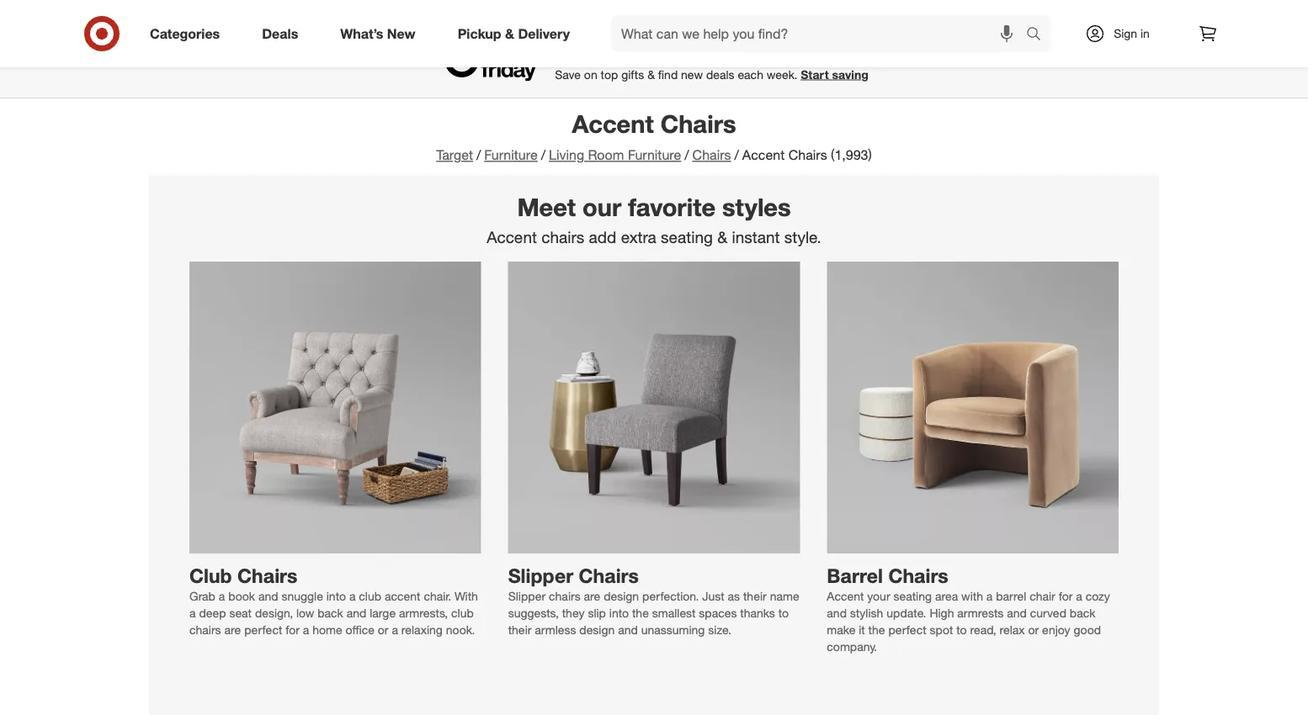 Task type: locate. For each thing, give the bounding box(es) containing it.
and up office
[[347, 606, 367, 621]]

chairs up they
[[549, 589, 581, 604]]

deep
[[199, 606, 226, 621]]

1 horizontal spatial perfect
[[889, 623, 927, 638]]

0 horizontal spatial perfect
[[244, 623, 282, 638]]

accent down barrel
[[827, 589, 865, 604]]

perfect
[[244, 623, 282, 638], [889, 623, 927, 638]]

chairs up favorite
[[693, 147, 732, 163]]

1 vertical spatial &
[[648, 67, 655, 82]]

low
[[296, 606, 315, 621]]

1 vertical spatial slipper
[[508, 589, 546, 604]]

back up "good"
[[1070, 606, 1096, 621]]

0 horizontal spatial the
[[633, 606, 649, 621]]

spaces
[[699, 606, 737, 621]]

into inside club chairs grab a book and snuggle into a club accent chair. with a deep seat design, low back and large armrests, club chairs are perfect for a home office or a relaxing nook.
[[327, 589, 346, 604]]

furniture right room
[[628, 147, 682, 163]]

size.
[[709, 623, 732, 638]]

room
[[588, 147, 625, 163]]

1 slipper from the top
[[508, 564, 574, 588]]

1 horizontal spatial back
[[1070, 606, 1096, 621]]

club chairs grab a book and snuggle into a club accent chair. with a deep seat design, low back and large armrests, club chairs are perfect for a home office or a relaxing nook.
[[190, 564, 478, 638]]

a down large
[[392, 623, 398, 638]]

1 horizontal spatial their
[[744, 589, 767, 604]]

sign in
[[1115, 26, 1151, 41]]

chairs up book
[[238, 564, 298, 588]]

chairs inside barrel chairs accent your seating area with a barrel chair for a cozy and stylish update. high armrests and curved back make it the perfect spot to read, relax or enjoy good company.
[[889, 564, 949, 588]]

to right spot
[[957, 623, 968, 638]]

0 horizontal spatial are
[[224, 623, 241, 638]]

0 horizontal spatial furniture
[[485, 147, 538, 163]]

1 vertical spatial the
[[869, 623, 886, 638]]

large
[[370, 606, 396, 621]]

chairs up area
[[889, 564, 949, 588]]

for inside barrel chairs accent your seating area with a barrel chair for a cozy and stylish update. high armrests and curved back make it the perfect spot to read, relax or enjoy good company.
[[1059, 589, 1073, 604]]

curved
[[1031, 606, 1067, 621]]

with
[[962, 589, 984, 604]]

0 horizontal spatial into
[[327, 589, 346, 604]]

gifts
[[622, 67, 645, 82]]

0 horizontal spatial back
[[318, 606, 344, 621]]

a up deep
[[219, 589, 225, 604]]

1 vertical spatial are
[[224, 623, 241, 638]]

chairs up chairs link
[[661, 109, 737, 139]]

accent down "meet" in the top of the page
[[487, 228, 537, 247]]

0 horizontal spatial or
[[378, 623, 389, 638]]

seating up update. in the right of the page
[[894, 589, 932, 604]]

0 horizontal spatial for
[[286, 623, 300, 638]]

chairs down "meet" in the top of the page
[[542, 228, 585, 247]]

accent
[[385, 589, 421, 604]]

favorite
[[629, 192, 716, 222]]

for right chair
[[1059, 589, 1073, 604]]

their up thanks
[[744, 589, 767, 604]]

our
[[583, 192, 622, 222]]

1 horizontal spatial to
[[957, 623, 968, 638]]

chairs inside club chairs grab a book and snuggle into a club accent chair. with a deep seat design, low back and large armrests, club chairs are perfect for a home office or a relaxing nook.
[[190, 623, 221, 638]]

or down large
[[378, 623, 389, 638]]

/ right chairs link
[[735, 147, 739, 163]]

1 back from the left
[[318, 606, 344, 621]]

1 furniture from the left
[[485, 147, 538, 163]]

or inside club chairs grab a book and snuggle into a club accent chair. with a deep seat design, low back and large armrests, club chairs are perfect for a home office or a relaxing nook.
[[378, 623, 389, 638]]

and up 'design,'
[[259, 589, 278, 604]]

chair.
[[424, 589, 452, 604]]

1 horizontal spatial or
[[1029, 623, 1040, 638]]

0 vertical spatial chairs
[[542, 228, 585, 247]]

find
[[659, 67, 678, 82]]

accent chairs target / furniture / living room furniture / chairs / accent chairs (1,993)
[[437, 109, 872, 163]]

2 horizontal spatial &
[[718, 228, 728, 247]]

& right 'pickup'
[[505, 25, 515, 42]]

extra
[[621, 228, 657, 247]]

make
[[827, 623, 856, 638]]

barrel chairs accent your seating area with a barrel chair for a cozy and stylish update. high armrests and curved back make it the perfect spot to read, relax or enjoy good company.
[[827, 564, 1111, 655]]

a
[[219, 589, 225, 604], [349, 589, 356, 604], [987, 589, 993, 604], [1077, 589, 1083, 604], [190, 606, 196, 621], [303, 623, 309, 638], [392, 623, 398, 638]]

perfect inside club chairs grab a book and snuggle into a club accent chair. with a deep seat design, low back and large armrests, club chairs are perfect for a home office or a relaxing nook.
[[244, 623, 282, 638]]

& left instant
[[718, 228, 728, 247]]

design
[[604, 589, 639, 604], [580, 623, 615, 638]]

perfect down 'design,'
[[244, 623, 282, 638]]

1 vertical spatial their
[[508, 623, 532, 638]]

the left smallest
[[633, 606, 649, 621]]

chairs up slip
[[579, 564, 639, 588]]

1 perfect from the left
[[244, 623, 282, 638]]

0 vertical spatial are
[[584, 589, 601, 604]]

0 vertical spatial deals
[[262, 25, 298, 42]]

their down suggests,
[[508, 623, 532, 638]]

seating down favorite
[[661, 228, 713, 247]]

and up make
[[827, 606, 847, 621]]

armless
[[535, 623, 577, 638]]

What can we help you find? suggestions appear below search field
[[612, 15, 1031, 52]]

seat
[[229, 606, 252, 621]]

chairs for slipper chairs
[[579, 564, 639, 588]]

read,
[[971, 623, 997, 638]]

1 horizontal spatial club
[[452, 606, 474, 621]]

1 vertical spatial into
[[610, 606, 629, 621]]

into
[[327, 589, 346, 604], [610, 606, 629, 621]]

0 vertical spatial &
[[505, 25, 515, 42]]

/ left living
[[541, 147, 546, 163]]

or right 'relax'
[[1029, 623, 1040, 638]]

are up slip
[[584, 589, 601, 604]]

1 vertical spatial to
[[957, 623, 968, 638]]

1 horizontal spatial furniture
[[628, 147, 682, 163]]

1 vertical spatial club
[[452, 606, 474, 621]]

0 vertical spatial slipper
[[508, 564, 574, 588]]

design up slip
[[604, 589, 639, 604]]

deals
[[262, 25, 298, 42], [782, 44, 825, 63]]

back
[[318, 606, 344, 621], [1070, 606, 1096, 621]]

sign
[[1115, 26, 1138, 41]]

& left find
[[648, 67, 655, 82]]

into inside 'slipper chairs slipper chairs are design perfection. just as their name suggests, they slip into the smallest spaces thanks to their armless design and unassuming size.'
[[610, 606, 629, 621]]

or inside barrel chairs accent your seating area with a barrel chair for a cozy and stylish update. high armrests and curved back make it the perfect spot to read, relax or enjoy good company.
[[1029, 623, 1040, 638]]

2 back from the left
[[1070, 606, 1096, 621]]

accent inside barrel chairs accent your seating area with a barrel chair for a cozy and stylish update. high armrests and curved back make it the perfect spot to read, relax or enjoy good company.
[[827, 589, 865, 604]]

deals
[[707, 67, 735, 82]]

0 vertical spatial club
[[359, 589, 382, 604]]

suggests,
[[508, 606, 559, 621]]

seating
[[661, 228, 713, 247], [894, 589, 932, 604]]

2 vertical spatial chairs
[[190, 623, 221, 638]]

/ left chairs link
[[685, 147, 690, 163]]

club up 'nook.'
[[452, 606, 474, 621]]

and left unassuming
[[618, 623, 638, 638]]

pickup & delivery
[[458, 25, 570, 42]]

0 horizontal spatial club
[[359, 589, 382, 604]]

1 vertical spatial seating
[[894, 589, 932, 604]]

chairs inside 'slipper chairs slipper chairs are design perfection. just as their name suggests, they slip into the smallest spaces thanks to their armless design and unassuming size.'
[[579, 564, 639, 588]]

1 vertical spatial deals
[[782, 44, 825, 63]]

armrests
[[958, 606, 1004, 621]]

chairs inside club chairs grab a book and snuggle into a club accent chair. with a deep seat design, low back and large armrests, club chairs are perfect for a home office or a relaxing nook.
[[238, 564, 298, 588]]

1 horizontal spatial are
[[584, 589, 601, 604]]

start
[[801, 67, 829, 82]]

0 vertical spatial to
[[779, 606, 789, 621]]

target
[[437, 147, 473, 163]]

0 vertical spatial for
[[1059, 589, 1073, 604]]

2 perfect from the left
[[889, 623, 927, 638]]

0 horizontal spatial seating
[[661, 228, 713, 247]]

living
[[549, 147, 585, 163]]

a down grab
[[190, 606, 196, 621]]

1 horizontal spatial the
[[869, 623, 886, 638]]

design,
[[255, 606, 293, 621]]

slip
[[588, 606, 606, 621]]

1 vertical spatial chairs
[[549, 589, 581, 604]]

chairs down deep
[[190, 623, 221, 638]]

chairs for accent chairs
[[661, 109, 737, 139]]

deals left what's at top left
[[262, 25, 298, 42]]

furniture left living
[[485, 147, 538, 163]]

new
[[682, 67, 703, 82]]

a left cozy
[[1077, 589, 1083, 604]]

smallest
[[653, 606, 696, 621]]

/ right target
[[477, 147, 481, 163]]

save
[[555, 67, 581, 82]]

deals inside score incredible black friday deals now save on top gifts & find new deals each week. start saving
[[782, 44, 825, 63]]

4 / from the left
[[735, 147, 739, 163]]

chairs left (1,993)
[[789, 147, 828, 163]]

chairs for barrel chairs
[[889, 564, 949, 588]]

chairs inside 'slipper chairs slipper chairs are design perfection. just as their name suggests, they slip into the smallest spaces thanks to their armless design and unassuming size.'
[[549, 589, 581, 604]]

for
[[1059, 589, 1073, 604], [286, 623, 300, 638]]

and
[[259, 589, 278, 604], [347, 606, 367, 621], [827, 606, 847, 621], [1008, 606, 1027, 621], [618, 623, 638, 638]]

a down low
[[303, 623, 309, 638]]

accent
[[572, 109, 654, 139], [743, 147, 785, 163], [487, 228, 537, 247], [827, 589, 865, 604]]

1 horizontal spatial for
[[1059, 589, 1073, 604]]

3 / from the left
[[685, 147, 690, 163]]

accent inside meet our favorite styles accent chairs add extra seating & instant style.
[[487, 228, 537, 247]]

club
[[190, 564, 232, 588]]

/
[[477, 147, 481, 163], [541, 147, 546, 163], [685, 147, 690, 163], [735, 147, 739, 163]]

nook.
[[446, 623, 475, 638]]

chairs
[[661, 109, 737, 139], [693, 147, 732, 163], [789, 147, 828, 163], [238, 564, 298, 588], [579, 564, 639, 588], [889, 564, 949, 588]]

1 vertical spatial design
[[580, 623, 615, 638]]

0 vertical spatial the
[[633, 606, 649, 621]]

0 vertical spatial seating
[[661, 228, 713, 247]]

it
[[859, 623, 866, 638]]

office
[[346, 623, 375, 638]]

perfect down update. in the right of the page
[[889, 623, 927, 638]]

2 vertical spatial &
[[718, 228, 728, 247]]

1 horizontal spatial seating
[[894, 589, 932, 604]]

the right it
[[869, 623, 886, 638]]

now
[[829, 44, 861, 63]]

0 horizontal spatial to
[[779, 606, 789, 621]]

1 vertical spatial for
[[286, 623, 300, 638]]

back up home
[[318, 606, 344, 621]]

spot
[[930, 623, 954, 638]]

area
[[936, 589, 959, 604]]

into right slip
[[610, 606, 629, 621]]

sign in link
[[1071, 15, 1177, 52]]

club
[[359, 589, 382, 604], [452, 606, 474, 621]]

saving
[[833, 67, 869, 82]]

club up large
[[359, 589, 382, 604]]

to down name
[[779, 606, 789, 621]]

1 or from the left
[[378, 623, 389, 638]]

design down slip
[[580, 623, 615, 638]]

1 horizontal spatial into
[[610, 606, 629, 621]]

are
[[584, 589, 601, 604], [224, 623, 241, 638]]

2 or from the left
[[1029, 623, 1040, 638]]

deals up start
[[782, 44, 825, 63]]

style.
[[785, 228, 822, 247]]

score
[[555, 44, 600, 63]]

1 horizontal spatial &
[[648, 67, 655, 82]]

are down seat at the left
[[224, 623, 241, 638]]

chairs inside meet our favorite styles accent chairs add extra seating & instant style.
[[542, 228, 585, 247]]

for down low
[[286, 623, 300, 638]]

or
[[378, 623, 389, 638], [1029, 623, 1040, 638]]

meet
[[518, 192, 576, 222]]

chairs
[[542, 228, 585, 247], [549, 589, 581, 604], [190, 623, 221, 638]]

0 vertical spatial into
[[327, 589, 346, 604]]

into right snuggle
[[327, 589, 346, 604]]

1 horizontal spatial deals
[[782, 44, 825, 63]]



Task type: describe. For each thing, give the bounding box(es) containing it.
slipper chairs slipper chairs are design perfection. just as their name suggests, they slip into the smallest spaces thanks to their armless design and unassuming size.
[[508, 564, 800, 638]]

2 / from the left
[[541, 147, 546, 163]]

0 horizontal spatial deals
[[262, 25, 298, 42]]

for inside club chairs grab a book and snuggle into a club accent chair. with a deep seat design, low back and large armrests, club chairs are perfect for a home office or a relaxing nook.
[[286, 623, 300, 638]]

back inside club chairs grab a book and snuggle into a club accent chair. with a deep seat design, low back and large armrests, club chairs are perfect for a home office or a relaxing nook.
[[318, 606, 344, 621]]

categories
[[150, 25, 220, 42]]

are inside 'slipper chairs slipper chairs are design perfection. just as their name suggests, they slip into the smallest spaces thanks to their armless design and unassuming size.'
[[584, 589, 601, 604]]

and up 'relax'
[[1008, 606, 1027, 621]]

add
[[589, 228, 617, 247]]

with
[[455, 589, 478, 604]]

the inside 'slipper chairs slipper chairs are design perfection. just as their name suggests, they slip into the smallest spaces thanks to their armless design and unassuming size.'
[[633, 606, 649, 621]]

search button
[[1019, 15, 1060, 56]]

accent up living room furniture link
[[572, 109, 654, 139]]

barrel
[[827, 564, 884, 588]]

as
[[728, 589, 740, 604]]

to inside 'slipper chairs slipper chairs are design perfection. just as their name suggests, they slip into the smallest spaces thanks to their armless design and unassuming size.'
[[779, 606, 789, 621]]

styles
[[723, 192, 791, 222]]

they
[[562, 606, 585, 621]]

to inside barrel chairs accent your seating area with a barrel chair for a cozy and stylish update. high armrests and curved back make it the perfect spot to read, relax or enjoy good company.
[[957, 623, 968, 638]]

what's
[[341, 25, 384, 42]]

score incredible black friday deals now save on top gifts & find new deals each week. start saving
[[555, 44, 869, 82]]

seating inside barrel chairs accent your seating area with a barrel chair for a cozy and stylish update. high armrests and curved back make it the perfect spot to read, relax or enjoy good company.
[[894, 589, 932, 604]]

cozy
[[1086, 589, 1111, 604]]

unassuming
[[642, 623, 705, 638]]

the inside barrel chairs accent your seating area with a barrel chair for a cozy and stylish update. high armrests and curved back make it the perfect spot to read, relax or enjoy good company.
[[869, 623, 886, 638]]

black
[[684, 44, 726, 63]]

friday
[[731, 44, 777, 63]]

stylish
[[851, 606, 884, 621]]

delivery
[[518, 25, 570, 42]]

0 vertical spatial their
[[744, 589, 767, 604]]

back inside barrel chairs accent your seating area with a barrel chair for a cozy and stylish update. high armrests and curved back make it the perfect spot to read, relax or enjoy good company.
[[1070, 606, 1096, 621]]

perfection.
[[643, 589, 699, 604]]

good
[[1074, 623, 1102, 638]]

company.
[[827, 640, 878, 655]]

living room furniture link
[[549, 147, 682, 163]]

instant
[[732, 228, 780, 247]]

relaxing
[[402, 623, 443, 638]]

2 slipper from the top
[[508, 589, 546, 604]]

name
[[770, 589, 800, 604]]

& inside meet our favorite styles accent chairs add extra seating & instant style.
[[718, 228, 728, 247]]

top
[[601, 67, 618, 82]]

chairs link
[[693, 147, 732, 163]]

home
[[313, 623, 343, 638]]

are inside club chairs grab a book and snuggle into a club accent chair. with a deep seat design, low back and large armrests, club chairs are perfect for a home office or a relaxing nook.
[[224, 623, 241, 638]]

thanks
[[741, 606, 776, 621]]

relax
[[1000, 623, 1026, 638]]

target link
[[437, 147, 473, 163]]

update.
[[887, 606, 927, 621]]

and inside 'slipper chairs slipper chairs are design perfection. just as their name suggests, they slip into the smallest spaces thanks to their armless design and unassuming size.'
[[618, 623, 638, 638]]

pickup & delivery link
[[444, 15, 591, 52]]

seating inside meet our favorite styles accent chairs add extra seating & instant style.
[[661, 228, 713, 247]]

armrests,
[[399, 606, 448, 621]]

0 horizontal spatial &
[[505, 25, 515, 42]]

1 / from the left
[[477, 147, 481, 163]]

just
[[703, 589, 725, 604]]

snuggle
[[282, 589, 323, 604]]

enjoy
[[1043, 623, 1071, 638]]

& inside score incredible black friday deals now save on top gifts & find new deals each week. start saving
[[648, 67, 655, 82]]

a up office
[[349, 589, 356, 604]]

what's new
[[341, 25, 416, 42]]

search
[[1019, 27, 1060, 43]]

perfect inside barrel chairs accent your seating area with a barrel chair for a cozy and stylish update. high armrests and curved back make it the perfect spot to read, relax or enjoy good company.
[[889, 623, 927, 638]]

pickup
[[458, 25, 502, 42]]

week.
[[767, 67, 798, 82]]

what's new link
[[326, 15, 437, 52]]

deals link
[[248, 15, 319, 52]]

(1,993)
[[831, 147, 872, 163]]

furniture link
[[485, 147, 538, 163]]

meet our favorite styles accent chairs add extra seating & instant style.
[[487, 192, 822, 247]]

new
[[387, 25, 416, 42]]

0 vertical spatial design
[[604, 589, 639, 604]]

chairs for club chairs
[[238, 564, 298, 588]]

chair
[[1030, 589, 1056, 604]]

book
[[228, 589, 255, 604]]

your
[[868, 589, 891, 604]]

a right with
[[987, 589, 993, 604]]

each
[[738, 67, 764, 82]]

0 horizontal spatial their
[[508, 623, 532, 638]]

accent right chairs link
[[743, 147, 785, 163]]

categories link
[[136, 15, 241, 52]]

grab
[[190, 589, 216, 604]]

high
[[930, 606, 955, 621]]

incredible
[[604, 44, 679, 63]]

2 furniture from the left
[[628, 147, 682, 163]]

in
[[1141, 26, 1151, 41]]

on
[[584, 67, 598, 82]]

barrel
[[997, 589, 1027, 604]]



Task type: vqa. For each thing, say whether or not it's contained in the screenshot.
the leftmost club
yes



